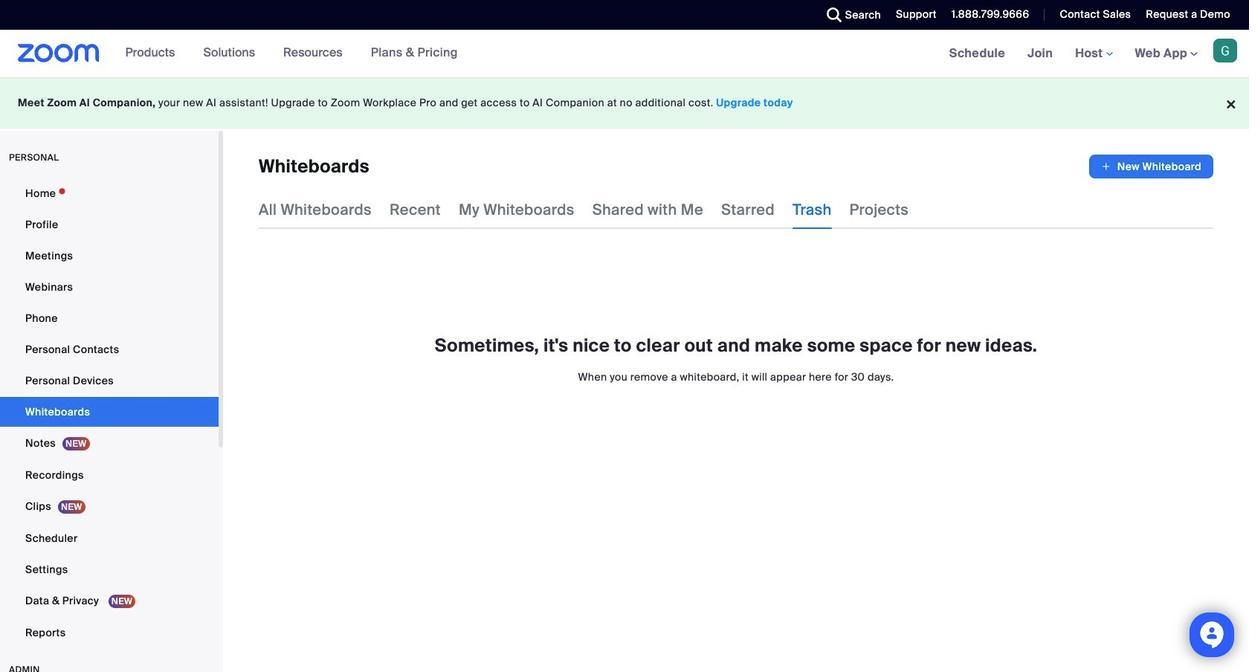 Task type: vqa. For each thing, say whether or not it's contained in the screenshot.
tab at the top left of page
no



Task type: describe. For each thing, give the bounding box(es) containing it.
profile picture image
[[1214, 39, 1238, 62]]

add image
[[1101, 159, 1112, 174]]



Task type: locate. For each thing, give the bounding box(es) containing it.
personal menu menu
[[0, 179, 219, 649]]

product information navigation
[[114, 30, 469, 77]]

banner
[[0, 30, 1250, 78]]

footer
[[0, 77, 1250, 129]]

zoom logo image
[[18, 44, 99, 62]]

application
[[1090, 155, 1214, 179]]

meetings navigation
[[938, 30, 1250, 78]]

tabs of all whiteboard page tab list
[[259, 190, 909, 229]]



